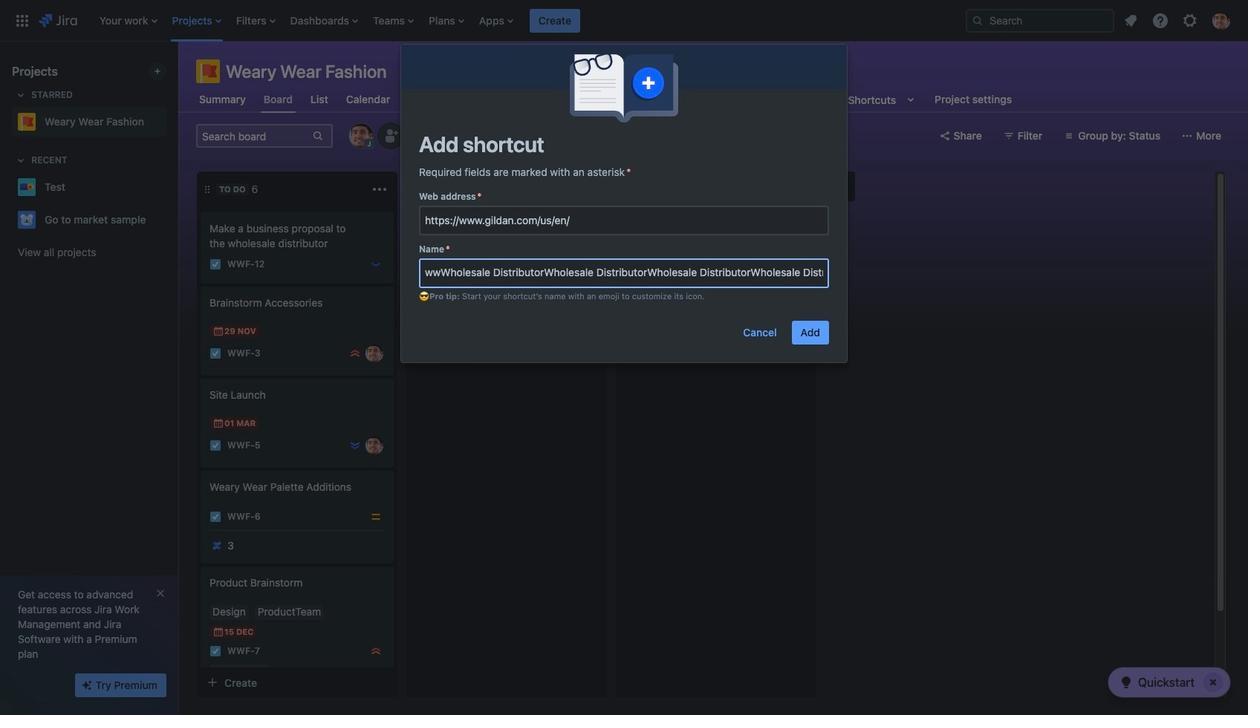 Task type: describe. For each thing, give the bounding box(es) containing it.
0 horizontal spatial list
[[92, 0, 954, 41]]

collapse starred projects image
[[12, 86, 30, 104]]

1 list item from the left
[[95, 0, 162, 41]]

e.g. http://www.atlassian.com url field
[[421, 207, 828, 234]]

1 task image from the top
[[210, 259, 221, 271]]

james peterson image for lowest icon
[[366, 437, 383, 455]]

highest image
[[370, 646, 382, 658]]

task image for medium image
[[210, 511, 221, 523]]

5 list item from the left
[[369, 0, 418, 41]]

due date: 01 march 2024 image
[[213, 418, 224, 430]]

james peterson image
[[575, 312, 593, 330]]

low image
[[370, 259, 382, 271]]

7 list item from the left
[[475, 0, 518, 41]]

due date: 15 december 2023 image
[[213, 627, 224, 638]]

lowest image
[[349, 440, 361, 452]]

check image
[[1118, 674, 1135, 692]]

medium image
[[370, 511, 382, 523]]

due date: 29 february 2024 image
[[422, 293, 434, 305]]

due date: 29 november 2023 image
[[213, 326, 224, 337]]



Task type: locate. For each thing, give the bounding box(es) containing it.
3 list item from the left
[[232, 0, 280, 41]]

6 list item from the left
[[424, 0, 469, 41]]

Search field
[[966, 9, 1115, 32]]

close premium upgrade banner image
[[155, 588, 166, 600]]

task image down due date: 01 march 2024 icon in the bottom left of the page
[[210, 440, 221, 452]]

2 task image from the top
[[210, 646, 221, 658]]

task image down due date: 29 november 2023 image
[[210, 348, 221, 360]]

primary element
[[9, 0, 954, 41]]

Search board text field
[[198, 126, 311, 146]]

1 vertical spatial task image
[[210, 348, 221, 360]]

james peterson image right lowest icon
[[366, 437, 383, 455]]

1 task image from the top
[[210, 511, 221, 523]]

dismiss quickstart image
[[1202, 671, 1226, 695]]

add people image
[[382, 127, 400, 145]]

2 vertical spatial task image
[[210, 440, 221, 452]]

1 vertical spatial task image
[[210, 646, 221, 658]]

list item
[[95, 0, 162, 41], [168, 0, 226, 41], [232, 0, 280, 41], [286, 0, 363, 41], [369, 0, 418, 41], [424, 0, 469, 41], [475, 0, 518, 41], [530, 0, 580, 41]]

4 list item from the left
[[286, 0, 363, 41]]

task image for due date: 01 march 2024 icon in the bottom left of the page
[[210, 440, 221, 452]]

collapse recent projects image
[[12, 152, 30, 169]]

0 vertical spatial james peterson image
[[366, 345, 383, 363]]

None search field
[[966, 9, 1115, 32]]

james peterson image
[[366, 345, 383, 363], [366, 437, 383, 455]]

8 list item from the left
[[530, 0, 580, 41]]

0 vertical spatial task image
[[210, 511, 221, 523]]

task image for due date: 29 november 2023 icon
[[210, 348, 221, 360]]

e.g. Atlassian website field
[[421, 260, 828, 287]]

james peterson image right highest image
[[366, 345, 383, 363]]

highest image
[[349, 348, 361, 360]]

banner
[[0, 0, 1249, 42]]

tab list
[[187, 86, 1024, 113]]

1 vertical spatial james peterson image
[[366, 437, 383, 455]]

list
[[92, 0, 954, 41], [1118, 7, 1240, 34]]

due date: 29 february 2024 image
[[422, 293, 434, 305]]

2 list item from the left
[[168, 0, 226, 41]]

due date: 29 november 2023 image
[[213, 326, 224, 337]]

task image
[[210, 511, 221, 523], [210, 646, 221, 658]]

search image
[[972, 14, 984, 26]]

due date: 15 december 2023 image
[[213, 627, 224, 638]]

task image up due date: 29 november 2023 image
[[210, 259, 221, 271]]

jira image
[[39, 12, 77, 29], [39, 12, 77, 29]]

2 james peterson image from the top
[[366, 437, 383, 455]]

james peterson image for highest image
[[366, 345, 383, 363]]

task image
[[210, 259, 221, 271], [210, 348, 221, 360], [210, 440, 221, 452]]

1 horizontal spatial list
[[1118, 7, 1240, 34]]

task image for highest icon
[[210, 646, 221, 658]]

dialog
[[401, 45, 847, 363]]

2 task image from the top
[[210, 348, 221, 360]]

0 vertical spatial task image
[[210, 259, 221, 271]]

1 james peterson image from the top
[[366, 345, 383, 363]]

show subtasks image
[[246, 667, 264, 684]]

3 task image from the top
[[210, 440, 221, 452]]

create column image
[[832, 178, 849, 195]]

due date: 01 march 2024 image
[[213, 418, 224, 430]]



Task type: vqa. For each thing, say whether or not it's contained in the screenshot.
first the Task 'image' from the bottom
no



